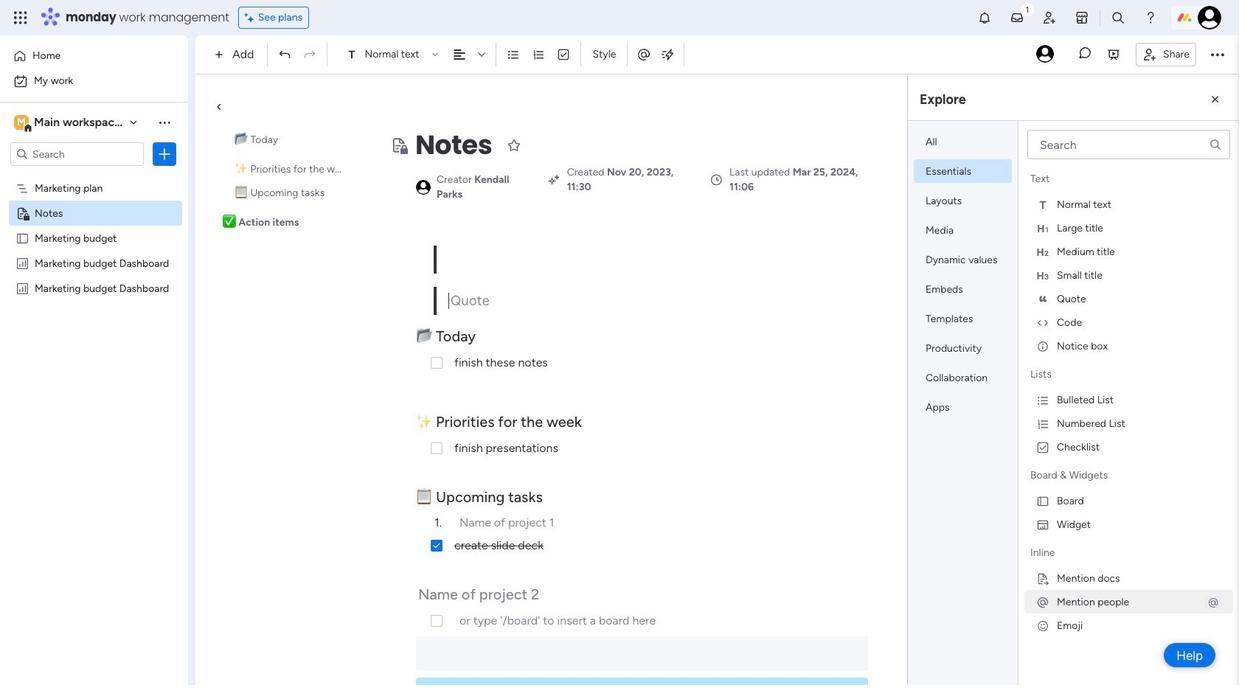Task type: vqa. For each thing, say whether or not it's contained in the screenshot.
Public board image's Add To Favorites "icon"
no



Task type: describe. For each thing, give the bounding box(es) containing it.
undo ⌘+z image
[[279, 48, 292, 61]]

1 horizontal spatial private board image
[[390, 137, 408, 154]]

search everything image
[[1111, 10, 1126, 25]]

Search in workspace field
[[31, 146, 123, 163]]

select product image
[[13, 10, 28, 25]]

bulleted list image
[[507, 48, 521, 61]]

options image
[[157, 147, 172, 162]]

search image
[[1210, 138, 1223, 151]]

v2 ellipsis image
[[1212, 45, 1225, 64]]

see plans image
[[245, 10, 258, 26]]

2 vertical spatial option
[[0, 175, 188, 177]]

checklist image
[[558, 48, 571, 61]]

button padding image
[[1209, 92, 1224, 107]]

add to favorites image
[[507, 138, 522, 152]]



Task type: locate. For each thing, give the bounding box(es) containing it.
mention image
[[637, 47, 652, 62]]

dynamic values image
[[661, 47, 676, 62]]

Search search field
[[1028, 130, 1231, 159]]

numbered list image
[[532, 48, 546, 61]]

list item
[[914, 130, 1013, 154], [914, 159, 1013, 183], [914, 189, 1013, 213], [1025, 193, 1234, 216], [1025, 216, 1234, 240], [914, 218, 1013, 242], [1025, 240, 1234, 263], [914, 248, 1013, 272], [1025, 263, 1234, 287], [914, 277, 1013, 301], [1025, 287, 1234, 311], [914, 307, 1013, 331], [1025, 311, 1234, 334], [1025, 334, 1234, 358], [914, 337, 1013, 360], [914, 366, 1013, 390], [1025, 388, 1234, 412], [914, 396, 1013, 419], [1025, 412, 1234, 435], [1025, 435, 1234, 459], [1025, 489, 1234, 513], [1025, 513, 1234, 537], [1025, 567, 1234, 590], [1025, 590, 1234, 614], [1025, 614, 1234, 638]]

1 vertical spatial private board image
[[15, 206, 30, 220]]

public dashboard image
[[15, 281, 30, 295]]

0 vertical spatial option
[[9, 44, 179, 68]]

private board image
[[390, 137, 408, 154], [15, 206, 30, 220]]

list box
[[0, 172, 188, 500]]

workspace selection element
[[14, 114, 219, 133]]

monday marketplace image
[[1075, 10, 1090, 25]]

workspace image
[[14, 114, 29, 131]]

public dashboard image
[[15, 256, 30, 270]]

board activity image
[[1037, 45, 1055, 62]]

notifications image
[[978, 10, 993, 25]]

kendall parks image
[[1199, 6, 1222, 30]]

help image
[[1144, 10, 1159, 25]]

0 vertical spatial private board image
[[390, 137, 408, 154]]

None search field
[[1028, 130, 1231, 159]]

None field
[[412, 126, 496, 165]]

workspace options image
[[157, 115, 172, 130]]

1 image
[[1021, 1, 1035, 17]]

option
[[9, 44, 179, 68], [9, 69, 179, 93], [0, 175, 188, 177]]

update feed image
[[1010, 10, 1025, 25]]

0 horizontal spatial private board image
[[15, 206, 30, 220]]

1 vertical spatial option
[[9, 69, 179, 93]]

public board image
[[15, 231, 30, 245]]

invite members image
[[1043, 10, 1058, 25]]



